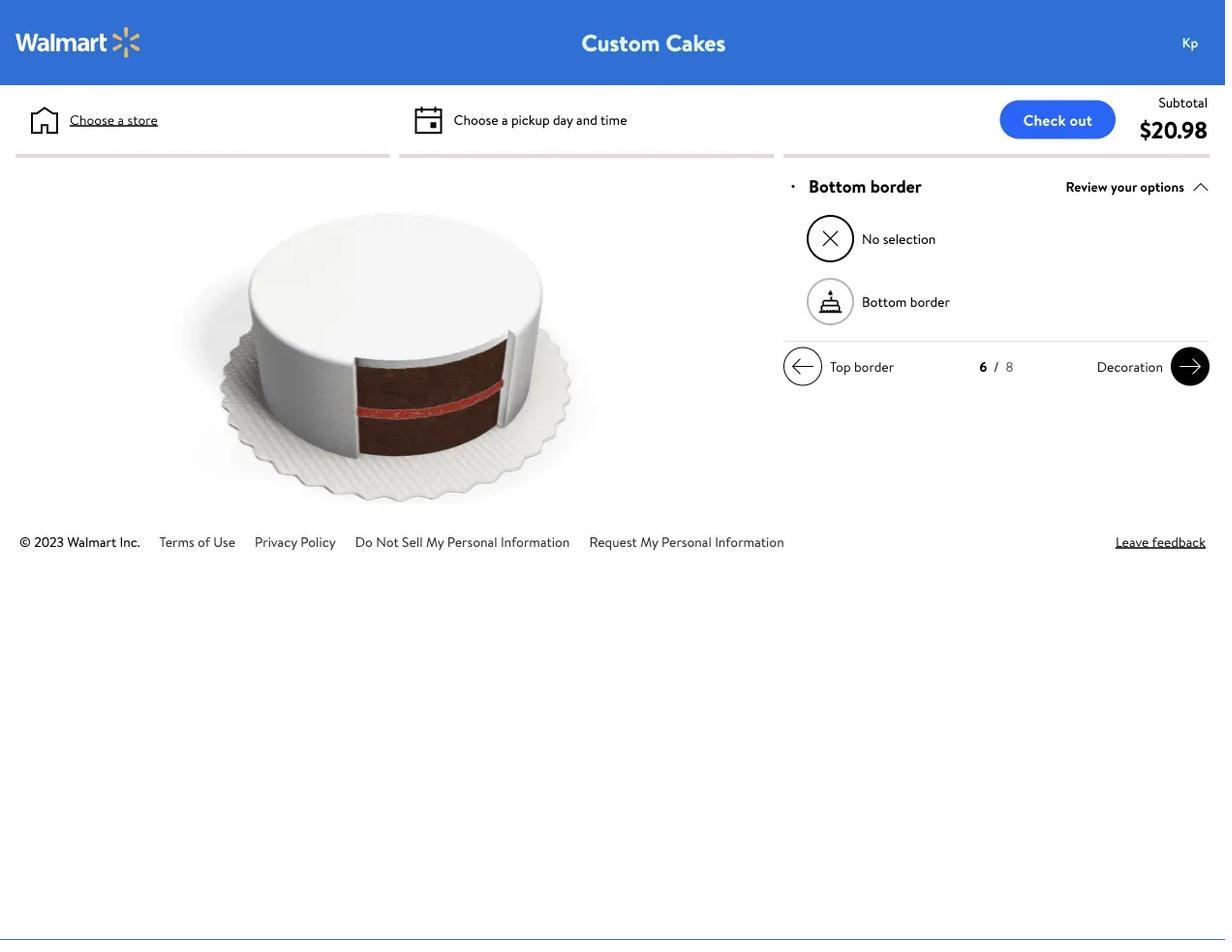 Task type: vqa. For each thing, say whether or not it's contained in the screenshot.
border
yes



Task type: describe. For each thing, give the bounding box(es) containing it.
subtotal
[[1159, 93, 1208, 111]]

leave feedback
[[1116, 532, 1206, 551]]

top
[[830, 357, 851, 376]]

6 / 8
[[980, 358, 1014, 377]]

0 vertical spatial bottom border
[[809, 175, 922, 199]]

©
[[19, 532, 31, 551]]

check
[[1024, 109, 1067, 130]]

a for store
[[118, 110, 124, 129]]

use
[[214, 532, 236, 551]]

inc.
[[120, 532, 140, 551]]

do not sell my personal information link
[[355, 532, 570, 551]]

day
[[553, 110, 573, 129]]

feedback
[[1153, 532, 1206, 551]]

out
[[1070, 109, 1093, 130]]

subtotal $20.98
[[1140, 93, 1208, 146]]

terms of use
[[159, 532, 236, 551]]

choose a store
[[70, 110, 158, 129]]

remove image
[[820, 228, 842, 250]]

not
[[376, 532, 399, 551]]

/
[[994, 358, 1000, 377]]

top border
[[830, 357, 894, 376]]

up arrow image
[[1193, 178, 1210, 195]]

0 vertical spatial border
[[871, 175, 922, 199]]

6
[[980, 358, 988, 377]]

privacy policy
[[255, 532, 336, 551]]

time
[[601, 110, 627, 129]]

selection
[[883, 229, 936, 248]]

2 my from the left
[[641, 532, 659, 551]]

1 vertical spatial border
[[911, 292, 950, 311]]

choose a store link
[[70, 109, 158, 130]]

review your options element
[[1066, 177, 1185, 197]]

terms
[[159, 532, 194, 551]]

review
[[1066, 177, 1108, 196]]

review your options
[[1066, 177, 1185, 196]]

leave
[[1116, 532, 1150, 551]]

your
[[1111, 177, 1138, 196]]

kp
[[1183, 33, 1199, 52]]

back to walmart.com image
[[16, 27, 141, 58]]

check out button
[[1001, 100, 1116, 139]]

cakes
[[666, 26, 726, 59]]

8
[[1006, 358, 1014, 377]]

1 my from the left
[[426, 532, 444, 551]]



Task type: locate. For each thing, give the bounding box(es) containing it.
choose left the pickup
[[454, 110, 499, 129]]

2 personal from the left
[[662, 532, 712, 551]]

2 information from the left
[[715, 532, 785, 551]]

1 horizontal spatial icon for continue arrow image
[[1179, 355, 1203, 379]]

1 choose from the left
[[70, 110, 114, 129]]

1 horizontal spatial a
[[502, 110, 508, 129]]

choose a pickup day and time
[[454, 110, 627, 129]]

do not sell my personal information
[[355, 532, 570, 551]]

sell
[[402, 532, 423, 551]]

personal right sell
[[447, 532, 498, 551]]

2 a from the left
[[502, 110, 508, 129]]

leave feedback button
[[1116, 532, 1206, 552]]

1 personal from the left
[[447, 532, 498, 551]]

my
[[426, 532, 444, 551], [641, 532, 659, 551]]

do
[[355, 532, 373, 551]]

and
[[577, 110, 598, 129]]

personal
[[447, 532, 498, 551], [662, 532, 712, 551]]

a left the pickup
[[502, 110, 508, 129]]

choose for choose a pickup day and time
[[454, 110, 499, 129]]

icon for continue arrow image inside top border link
[[792, 355, 815, 379]]

a for pickup
[[502, 110, 508, 129]]

0 horizontal spatial a
[[118, 110, 124, 129]]

bottom border up no
[[809, 175, 922, 199]]

custom cakes
[[582, 26, 726, 59]]

privacy
[[255, 532, 297, 551]]

2 icon for continue arrow image from the left
[[1179, 355, 1203, 379]]

options
[[1141, 177, 1185, 196]]

review your options link
[[1066, 174, 1210, 200]]

border down selection at the right top of the page
[[911, 292, 950, 311]]

choose left 'store'
[[70, 110, 114, 129]]

bottom down no
[[862, 292, 907, 311]]

walmart
[[67, 532, 116, 551]]

0 horizontal spatial icon for continue arrow image
[[792, 355, 815, 379]]

pickup
[[512, 110, 550, 129]]

0 horizontal spatial information
[[501, 532, 570, 551]]

request
[[590, 532, 637, 551]]

1 vertical spatial bottom
[[862, 292, 907, 311]]

decoration link
[[1090, 348, 1210, 386]]

1 icon for continue arrow image from the left
[[792, 355, 815, 379]]

1 a from the left
[[118, 110, 124, 129]]

1 horizontal spatial my
[[641, 532, 659, 551]]

no
[[862, 229, 880, 248]]

1 information from the left
[[501, 532, 570, 551]]

my right sell
[[426, 532, 444, 551]]

2023
[[34, 532, 64, 551]]

no selection
[[862, 229, 936, 248]]

kp button
[[1172, 23, 1226, 62]]

2 choose from the left
[[454, 110, 499, 129]]

store
[[127, 110, 158, 129]]

check out
[[1024, 109, 1093, 130]]

policy
[[301, 532, 336, 551]]

a
[[118, 110, 124, 129], [502, 110, 508, 129]]

0 horizontal spatial personal
[[447, 532, 498, 551]]

border up no selection at the right
[[871, 175, 922, 199]]

of
[[198, 532, 210, 551]]

personal right the request
[[662, 532, 712, 551]]

custom
[[582, 26, 661, 59]]

choose
[[70, 110, 114, 129], [454, 110, 499, 129]]

request my personal information
[[590, 532, 785, 551]]

2 vertical spatial border
[[855, 357, 894, 376]]

terms of use link
[[159, 532, 236, 551]]

© 2023 walmart inc.
[[19, 532, 140, 551]]

icon for continue arrow image right decoration
[[1179, 355, 1203, 379]]

bottom border
[[809, 175, 922, 199], [862, 292, 950, 311]]

$20.98
[[1140, 113, 1208, 146]]

border right top
[[855, 357, 894, 376]]

top border link
[[784, 348, 902, 386]]

request my personal information link
[[590, 532, 785, 551]]

icon for continue arrow image
[[792, 355, 815, 379], [1179, 355, 1203, 379]]

bottom up remove image
[[809, 175, 867, 199]]

decoration
[[1098, 357, 1164, 376]]

icon for continue arrow image left top
[[792, 355, 815, 379]]

a left 'store'
[[118, 110, 124, 129]]

bottom
[[809, 175, 867, 199], [862, 292, 907, 311]]

my right the request
[[641, 532, 659, 551]]

privacy policy link
[[255, 532, 336, 551]]

0 horizontal spatial my
[[426, 532, 444, 551]]

information
[[501, 532, 570, 551], [715, 532, 785, 551]]

bottom border down selection at the right top of the page
[[862, 292, 950, 311]]

border
[[871, 175, 922, 199], [911, 292, 950, 311], [855, 357, 894, 376]]

0 vertical spatial bottom
[[809, 175, 867, 199]]

1 vertical spatial bottom border
[[862, 292, 950, 311]]

choose for choose a store
[[70, 110, 114, 129]]

0 horizontal spatial choose
[[70, 110, 114, 129]]

1 horizontal spatial information
[[715, 532, 785, 551]]

icon for continue arrow image inside decoration link
[[1179, 355, 1203, 379]]

1 horizontal spatial personal
[[662, 532, 712, 551]]

1 horizontal spatial choose
[[454, 110, 499, 129]]



